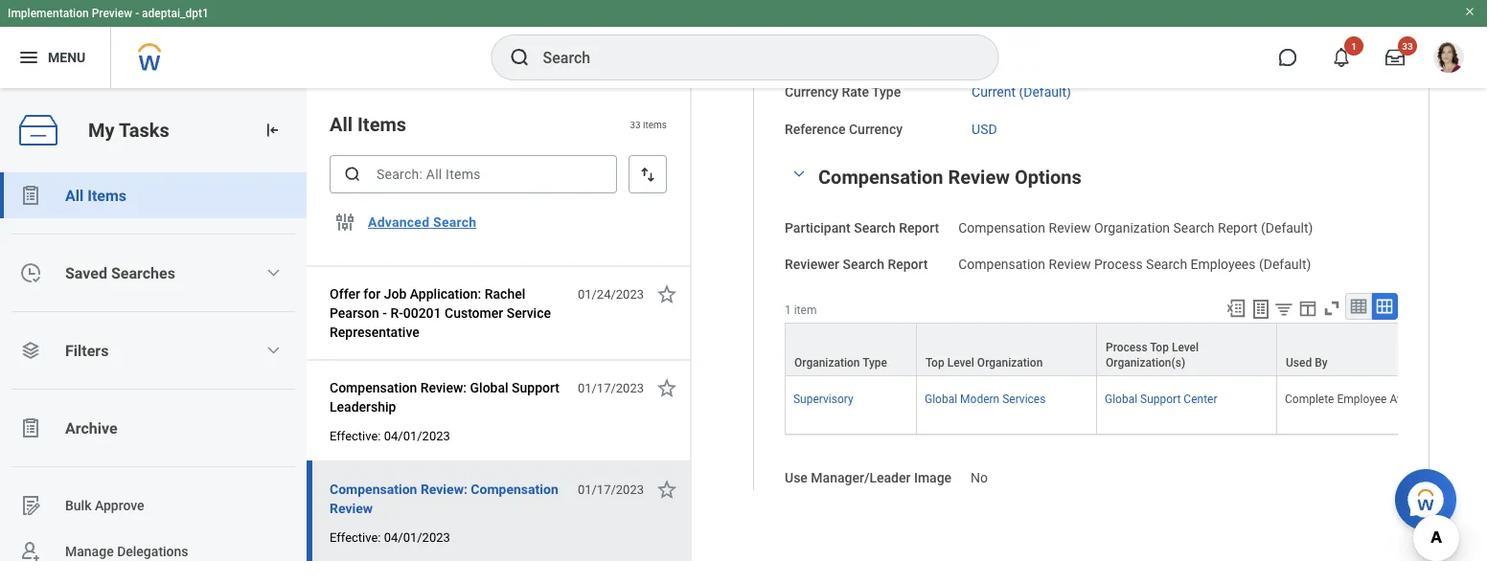 Task type: vqa. For each thing, say whether or not it's contained in the screenshot.
the leftmost 1
yes



Task type: describe. For each thing, give the bounding box(es) containing it.
implementation
[[8, 7, 89, 20]]

adeptai_dpt1
[[142, 7, 209, 20]]

top level organization column header
[[917, 323, 1097, 377]]

global modern services link
[[925, 389, 1046, 406]]

compensation review process search employees (default)
[[959, 257, 1311, 273]]

my tasks
[[88, 119, 169, 141]]

menu button
[[0, 27, 110, 88]]

1 item
[[785, 304, 817, 317]]

job
[[384, 286, 407, 302]]

reference
[[785, 121, 846, 137]]

Search Workday  search field
[[543, 36, 959, 79]]

top level organization
[[926, 356, 1043, 370]]

clipboard image for all items
[[19, 184, 42, 207]]

04/01/2023 for compensation
[[384, 530, 450, 545]]

manager/leader
[[811, 471, 911, 486]]

bulk approve
[[65, 498, 144, 514]]

support inside compensation review: global support leadership
[[512, 380, 560, 396]]

review: for global
[[420, 380, 467, 396]]

process top level organization(s)
[[1106, 341, 1199, 370]]

supervisory link
[[794, 389, 854, 406]]

top inside process top level organization(s)
[[1150, 341, 1169, 354]]

leadership
[[330, 399, 396, 415]]

search up employees
[[1174, 220, 1215, 236]]

organization(s)
[[1106, 356, 1186, 370]]

approve
[[95, 498, 144, 514]]

reviewer search report
[[785, 257, 928, 273]]

star image
[[656, 377, 679, 400]]

search image inside menu banner
[[508, 46, 531, 69]]

compensation review process search employees (default) element
[[959, 253, 1311, 273]]

r-
[[390, 305, 403, 321]]

33 for 33
[[1402, 40, 1413, 52]]

advanced search
[[368, 214, 477, 230]]

review: for compensation
[[421, 482, 468, 497]]

supervisory
[[794, 393, 854, 406]]

customer
[[445, 305, 503, 321]]

0 vertical spatial process
[[1095, 257, 1143, 273]]

filters
[[65, 342, 109, 360]]

complete
[[1285, 393, 1335, 406]]

export to excel image
[[1226, 298, 1247, 319]]

manage
[[65, 544, 114, 560]]

effective: 04/01/2023 for compensation review: global support leadership
[[330, 429, 450, 443]]

01/17/2023 for compensation review: compensation review
[[578, 483, 644, 497]]

usd
[[972, 121, 997, 137]]

complete employee awards element
[[1285, 389, 1429, 406]]

filters button
[[0, 328, 307, 374]]

01/24/2023
[[578, 287, 644, 301]]

01/17/2023 for compensation review: global support leadership
[[578, 381, 644, 395]]

0 horizontal spatial chevron down image
[[266, 343, 281, 358]]

used
[[1286, 356, 1312, 370]]

item
[[794, 304, 817, 317]]

report up employees
[[1218, 220, 1258, 236]]

level inside process top level organization(s)
[[1172, 341, 1199, 354]]

compensation review organization search report (default) element
[[959, 216, 1313, 236]]

33 for 33 items
[[630, 119, 641, 130]]

searches
[[111, 264, 175, 282]]

options
[[1015, 166, 1082, 189]]

compensation review options
[[818, 166, 1082, 189]]

compensation review: global support leadership
[[330, 380, 560, 415]]

saved searches button
[[0, 250, 307, 296]]

justify image
[[17, 46, 40, 69]]

global inside compensation review: global support leadership
[[470, 380, 509, 396]]

organization inside popup button
[[795, 356, 860, 370]]

notifications large image
[[1332, 48, 1351, 67]]

user plus image
[[19, 541, 42, 562]]

top level organization button
[[917, 324, 1096, 376]]

compensation review options group
[[785, 162, 1458, 562]]

participant search report
[[785, 220, 939, 236]]

menu
[[48, 49, 86, 65]]

pearson
[[330, 305, 379, 321]]

global support center link
[[1105, 389, 1218, 406]]

representative
[[330, 324, 420, 340]]

level inside 'popup button'
[[947, 356, 975, 370]]

fullscreen image
[[1322, 298, 1343, 319]]

Search: All Items text field
[[330, 155, 617, 194]]

search for participant search report
[[854, 220, 896, 236]]

compensation for compensation review options
[[818, 166, 944, 189]]

type inside popup button
[[863, 356, 887, 370]]

compensation for compensation review organization search report (default)
[[959, 220, 1046, 236]]

use manager/leader image
[[785, 471, 952, 486]]

compensation review: compensation review
[[330, 482, 559, 517]]

for
[[364, 286, 381, 302]]

items
[[643, 119, 667, 130]]

offer
[[330, 286, 360, 302]]

organization type button
[[786, 324, 916, 376]]

compensation review: compensation review button
[[330, 478, 567, 520]]

report for participant search report
[[899, 220, 939, 236]]

‎-
[[383, 305, 387, 321]]

effective: for compensation review: compensation review
[[330, 530, 381, 545]]

delegations
[[117, 544, 188, 560]]

1 vertical spatial currency
[[849, 121, 903, 137]]

reviewer
[[785, 257, 840, 273]]

modern
[[960, 393, 1000, 406]]

advanced
[[368, 214, 430, 230]]

archive button
[[0, 405, 307, 451]]

bulk approve link
[[0, 483, 307, 529]]

export to worksheets image
[[1250, 298, 1273, 321]]

compensation for compensation review process search employees (default)
[[959, 257, 1046, 273]]

transformation import image
[[263, 121, 282, 140]]

review for options
[[948, 166, 1010, 189]]

application:
[[410, 286, 481, 302]]

all items inside button
[[65, 186, 127, 205]]

global for global support center
[[1105, 393, 1138, 406]]

currency rate type
[[785, 84, 901, 100]]

saved searches
[[65, 264, 175, 282]]

menu banner
[[0, 0, 1487, 88]]

global support center
[[1105, 393, 1218, 406]]

1 for 1
[[1351, 40, 1357, 52]]

offer for job application: rachel pearson ‎- r-00201 customer service representative
[[330, 286, 551, 340]]

implementation preview -   adeptai_dpt1
[[8, 7, 209, 20]]

used by
[[1286, 356, 1328, 370]]

use
[[785, 471, 808, 486]]

04/01/2023 for global
[[384, 429, 450, 443]]

support inside row
[[1141, 393, 1181, 406]]

my
[[88, 119, 115, 141]]

archive
[[65, 419, 118, 438]]

rate
[[842, 84, 869, 100]]



Task type: locate. For each thing, give the bounding box(es) containing it.
0 vertical spatial top
[[1150, 341, 1169, 354]]

organization type
[[795, 356, 887, 370]]

current (default)
[[972, 84, 1071, 100]]

1 vertical spatial star image
[[656, 478, 679, 501]]

report for reviewer search report
[[888, 257, 928, 273]]

04/01/2023 down compensation review: compensation review
[[384, 530, 450, 545]]

rename image
[[19, 495, 42, 518]]

image
[[914, 471, 952, 486]]

clipboard image
[[19, 184, 42, 207], [19, 417, 42, 440]]

2 01/17/2023 from the top
[[578, 483, 644, 497]]

inbox large image
[[1386, 48, 1405, 67]]

search
[[433, 214, 477, 230], [854, 220, 896, 236], [1174, 220, 1215, 236], [843, 257, 885, 273], [1146, 257, 1188, 273]]

0 horizontal spatial 33
[[630, 119, 641, 130]]

star image for effective: 04/01/2023
[[656, 478, 679, 501]]

search image
[[508, 46, 531, 69], [343, 165, 362, 184]]

0 vertical spatial effective: 04/01/2023
[[330, 429, 450, 443]]

0 vertical spatial level
[[1172, 341, 1199, 354]]

review:
[[420, 380, 467, 396], [421, 482, 468, 497]]

by
[[1315, 356, 1328, 370]]

(default) for compensation review organization search report (default)
[[1261, 220, 1313, 236]]

organization
[[1095, 220, 1170, 236], [795, 356, 860, 370], [977, 356, 1043, 370]]

0 horizontal spatial 1
[[785, 304, 791, 317]]

process top level organization(s) column header
[[1097, 323, 1278, 377]]

my tasks element
[[0, 88, 307, 562]]

2 row from the top
[[785, 376, 1458, 435]]

search down search: all items text field
[[433, 214, 477, 230]]

clipboard image inside 'archive' button
[[19, 417, 42, 440]]

row down organization(s)
[[785, 376, 1458, 435]]

star image for 01/24/2023
[[656, 283, 679, 306]]

search down participant search report
[[843, 257, 885, 273]]

2 effective: 04/01/2023 from the top
[[330, 530, 450, 545]]

report down participant search report
[[888, 257, 928, 273]]

effective: 04/01/2023
[[330, 429, 450, 443], [330, 530, 450, 545]]

0 horizontal spatial support
[[512, 380, 560, 396]]

(default) inside the compensation review process search employees (default) element
[[1259, 257, 1311, 273]]

1 effective: from the top
[[330, 429, 381, 443]]

service
[[507, 305, 551, 321]]

0 vertical spatial 04/01/2023
[[384, 429, 450, 443]]

click to view/edit grid preferences image
[[1298, 298, 1319, 319]]

0 vertical spatial all items
[[330, 113, 406, 136]]

1 horizontal spatial 1
[[1351, 40, 1357, 52]]

1 inside button
[[1351, 40, 1357, 52]]

list
[[0, 173, 307, 562]]

currency down "rate"
[[849, 121, 903, 137]]

33 inside button
[[1402, 40, 1413, 52]]

1 vertical spatial level
[[947, 356, 975, 370]]

0 horizontal spatial currency
[[785, 84, 839, 100]]

global down organization(s)
[[1105, 393, 1138, 406]]

1 button
[[1321, 36, 1364, 79]]

all items
[[330, 113, 406, 136], [65, 186, 127, 205]]

currency
[[785, 84, 839, 100], [849, 121, 903, 137]]

saved
[[65, 264, 107, 282]]

review: inside compensation review: global support leadership
[[420, 380, 467, 396]]

organization for level
[[977, 356, 1043, 370]]

review inside compensation review: compensation review
[[330, 501, 373, 517]]

sort image
[[638, 165, 657, 184]]

1 04/01/2023 from the top
[[384, 429, 450, 443]]

1 horizontal spatial all
[[330, 113, 353, 136]]

0 vertical spatial items
[[358, 113, 406, 136]]

organization up the compensation review process search employees (default) element
[[1095, 220, 1170, 236]]

1 horizontal spatial currency
[[849, 121, 903, 137]]

clipboard image left "archive"
[[19, 417, 42, 440]]

close environment banner image
[[1464, 6, 1476, 17]]

compensation review: global support leadership button
[[330, 377, 567, 419]]

use manager/leader image element
[[971, 459, 988, 488]]

2 04/01/2023 from the top
[[384, 530, 450, 545]]

01/17/2023
[[578, 381, 644, 395], [578, 483, 644, 497]]

items
[[358, 113, 406, 136], [87, 186, 127, 205]]

1 vertical spatial top
[[926, 356, 945, 370]]

currency up reference
[[785, 84, 839, 100]]

2 horizontal spatial global
[[1105, 393, 1138, 406]]

list containing all items
[[0, 173, 307, 562]]

all up "saved"
[[65, 186, 84, 205]]

1 review: from the top
[[420, 380, 467, 396]]

1 horizontal spatial all items
[[330, 113, 406, 136]]

global inside global modern services link
[[925, 393, 958, 406]]

33 items
[[630, 119, 667, 130]]

item list element
[[307, 88, 692, 562]]

review: down compensation review: global support leadership button
[[421, 482, 468, 497]]

services
[[1003, 393, 1046, 406]]

effective: 04/01/2023 down compensation review: compensation review
[[330, 530, 450, 545]]

employees
[[1191, 257, 1256, 273]]

global left modern
[[925, 393, 958, 406]]

all items inside the "item list" "element"
[[330, 113, 406, 136]]

2 star image from the top
[[656, 478, 679, 501]]

1 vertical spatial effective: 04/01/2023
[[330, 530, 450, 545]]

04/01/2023 down compensation review: global support leadership
[[384, 429, 450, 443]]

global modern services
[[925, 393, 1046, 406]]

review for process
[[1049, 257, 1091, 273]]

no
[[971, 471, 988, 486]]

bulk
[[65, 498, 92, 514]]

global down customer
[[470, 380, 509, 396]]

effective: 04/01/2023 for compensation review: compensation review
[[330, 530, 450, 545]]

1 vertical spatial 33
[[630, 119, 641, 130]]

compensation review options button
[[818, 166, 1082, 189]]

top up organization(s)
[[1150, 341, 1169, 354]]

process down compensation review organization search report (default)
[[1095, 257, 1143, 273]]

1 horizontal spatial search image
[[508, 46, 531, 69]]

(default) inside compensation review organization search report (default) element
[[1261, 220, 1313, 236]]

0 vertical spatial 33
[[1402, 40, 1413, 52]]

review: inside compensation review: compensation review
[[421, 482, 468, 497]]

0 horizontal spatial global
[[470, 380, 509, 396]]

1 vertical spatial search image
[[343, 165, 362, 184]]

1 01/17/2023 from the top
[[578, 381, 644, 395]]

compensation
[[818, 166, 944, 189], [959, 220, 1046, 236], [959, 257, 1046, 273], [330, 380, 417, 396], [330, 482, 417, 497], [471, 482, 559, 497]]

(default) inside the current (default) link
[[1019, 84, 1071, 100]]

1 right notifications large image
[[1351, 40, 1357, 52]]

review
[[948, 166, 1010, 189], [1049, 220, 1091, 236], [1049, 257, 1091, 273], [330, 501, 373, 517]]

advanced search button
[[360, 203, 484, 242]]

0 vertical spatial (default)
[[1019, 84, 1071, 100]]

search image inside the "item list" "element"
[[343, 165, 362, 184]]

0 vertical spatial clipboard image
[[19, 184, 42, 207]]

0 vertical spatial search image
[[508, 46, 531, 69]]

all inside the "item list" "element"
[[330, 113, 353, 136]]

top inside 'popup button'
[[926, 356, 945, 370]]

level
[[1172, 341, 1199, 354], [947, 356, 975, 370]]

top up global modern services link
[[926, 356, 945, 370]]

organization up services
[[977, 356, 1043, 370]]

row containing supervisory
[[785, 376, 1458, 435]]

participant
[[785, 220, 851, 236]]

1 horizontal spatial chevron down image
[[788, 167, 811, 180]]

process up organization(s)
[[1106, 341, 1148, 354]]

star image
[[656, 283, 679, 306], [656, 478, 679, 501]]

all items button
[[0, 173, 307, 219]]

tasks
[[119, 119, 169, 141]]

1 horizontal spatial level
[[1172, 341, 1199, 354]]

00201
[[403, 305, 441, 321]]

current (default) link
[[972, 80, 1071, 100]]

compensation inside compensation review: global support leadership
[[330, 380, 417, 396]]

0 horizontal spatial search image
[[343, 165, 362, 184]]

employee
[[1337, 393, 1387, 406]]

support down service
[[512, 380, 560, 396]]

current
[[972, 84, 1016, 100]]

effective: for compensation review: global support leadership
[[330, 429, 381, 443]]

process inside process top level organization(s)
[[1106, 341, 1148, 354]]

search down compensation review organization search report (default)
[[1146, 257, 1188, 273]]

compensation review organization search report (default)
[[959, 220, 1313, 236]]

profile logan mcneil image
[[1434, 42, 1464, 77]]

0 vertical spatial chevron down image
[[788, 167, 811, 180]]

1 vertical spatial items
[[87, 186, 127, 205]]

1 horizontal spatial organization
[[977, 356, 1043, 370]]

clipboard image up clock check image
[[19, 184, 42, 207]]

toolbar inside "compensation review options" group
[[1217, 293, 1398, 323]]

global
[[470, 380, 509, 396], [925, 393, 958, 406], [1105, 393, 1138, 406]]

33 left items
[[630, 119, 641, 130]]

1 horizontal spatial support
[[1141, 393, 1181, 406]]

awards
[[1390, 393, 1429, 406]]

1 vertical spatial 01/17/2023
[[578, 483, 644, 497]]

offer for job application: rachel pearson ‎- r-00201 customer service representative button
[[330, 283, 567, 344]]

0 vertical spatial star image
[[656, 283, 679, 306]]

1 star image from the top
[[656, 283, 679, 306]]

used by button
[[1278, 324, 1457, 376]]

search up reviewer search report on the top right of the page
[[854, 220, 896, 236]]

usd link
[[972, 117, 997, 137]]

1 vertical spatial (default)
[[1261, 220, 1313, 236]]

preview
[[92, 7, 132, 20]]

compensation for compensation review: global support leadership
[[330, 380, 417, 396]]

chevron down image
[[788, 167, 811, 180], [266, 343, 281, 358]]

search inside button
[[433, 214, 477, 230]]

04/01/2023
[[384, 429, 450, 443], [384, 530, 450, 545]]

0 vertical spatial review:
[[420, 380, 467, 396]]

33 inside the "item list" "element"
[[630, 119, 641, 130]]

1 clipboard image from the top
[[19, 184, 42, 207]]

1 horizontal spatial items
[[358, 113, 406, 136]]

0 vertical spatial currency
[[785, 84, 839, 100]]

1 vertical spatial all
[[65, 186, 84, 205]]

complete employee awards
[[1285, 393, 1429, 406]]

review for organization
[[1049, 220, 1091, 236]]

1 vertical spatial all items
[[65, 186, 127, 205]]

1 vertical spatial 1
[[785, 304, 791, 317]]

(default)
[[1019, 84, 1071, 100], [1261, 220, 1313, 236], [1259, 257, 1311, 273]]

1 effective: 04/01/2023 from the top
[[330, 429, 450, 443]]

clock check image
[[19, 262, 42, 285]]

1 for 1 item
[[785, 304, 791, 317]]

1 vertical spatial review:
[[421, 482, 468, 497]]

report down compensation review options button
[[899, 220, 939, 236]]

level up organization(s)
[[1172, 341, 1199, 354]]

1 vertical spatial process
[[1106, 341, 1148, 354]]

manage delegations
[[65, 544, 188, 560]]

support
[[512, 380, 560, 396], [1141, 393, 1181, 406]]

organization inside 'popup button'
[[977, 356, 1043, 370]]

chevron down image
[[266, 265, 281, 281]]

-
[[135, 7, 139, 20]]

type
[[872, 84, 901, 100], [863, 356, 887, 370]]

select to filter grid data image
[[1274, 299, 1295, 319]]

items inside the "item list" "element"
[[358, 113, 406, 136]]

0 horizontal spatial all items
[[65, 186, 127, 205]]

compensation inside compensation review organization search report (default) element
[[959, 220, 1046, 236]]

33 left profile logan mcneil "icon"
[[1402, 40, 1413, 52]]

compensation for compensation review: compensation review
[[330, 482, 417, 497]]

0 vertical spatial all
[[330, 113, 353, 136]]

(default) for compensation review process search employees (default)
[[1259, 257, 1311, 273]]

table image
[[1349, 297, 1369, 316]]

toolbar
[[1217, 293, 1398, 323]]

perspective image
[[19, 339, 42, 362]]

organization for review
[[1095, 220, 1170, 236]]

33
[[1402, 40, 1413, 52], [630, 119, 641, 130]]

0 horizontal spatial level
[[947, 356, 975, 370]]

all right transformation import image
[[330, 113, 353, 136]]

0 horizontal spatial items
[[87, 186, 127, 205]]

1 inside "compensation review options" group
[[785, 304, 791, 317]]

1 left item
[[785, 304, 791, 317]]

configure image
[[334, 211, 357, 234]]

all inside button
[[65, 186, 84, 205]]

row containing process top level organization(s)
[[785, 323, 1458, 377]]

process top level organization(s) button
[[1097, 324, 1277, 376]]

review: down offer for job application: rachel pearson ‎- r-00201 customer service representative button
[[420, 380, 467, 396]]

organization up supervisory link
[[795, 356, 860, 370]]

global for global modern services
[[925, 393, 958, 406]]

1
[[1351, 40, 1357, 52], [785, 304, 791, 317]]

2 horizontal spatial organization
[[1095, 220, 1170, 236]]

1 horizontal spatial top
[[1150, 341, 1169, 354]]

1 vertical spatial type
[[863, 356, 887, 370]]

rachel
[[485, 286, 525, 302]]

row
[[785, 323, 1458, 377], [785, 376, 1458, 435]]

2 vertical spatial (default)
[[1259, 257, 1311, 273]]

top
[[1150, 341, 1169, 354], [926, 356, 945, 370]]

clipboard image inside all items button
[[19, 184, 42, 207]]

0 horizontal spatial all
[[65, 186, 84, 205]]

0 vertical spatial type
[[872, 84, 901, 100]]

1 vertical spatial chevron down image
[[266, 343, 281, 358]]

level up modern
[[947, 356, 975, 370]]

expand table image
[[1375, 297, 1394, 316]]

items inside all items button
[[87, 186, 127, 205]]

2 effective: from the top
[[330, 530, 381, 545]]

1 row from the top
[[785, 323, 1458, 377]]

chevron down image down chevron down icon
[[266, 343, 281, 358]]

2 review: from the top
[[421, 482, 468, 497]]

all
[[330, 113, 353, 136], [65, 186, 84, 205]]

1 horizontal spatial 33
[[1402, 40, 1413, 52]]

0 vertical spatial effective:
[[330, 429, 381, 443]]

organization type column header
[[785, 323, 917, 377]]

1 vertical spatial effective:
[[330, 530, 381, 545]]

0 vertical spatial 01/17/2023
[[578, 381, 644, 395]]

search for reviewer search report
[[843, 257, 885, 273]]

chevron down image down reference
[[788, 167, 811, 180]]

2 clipboard image from the top
[[19, 417, 42, 440]]

reference currency
[[785, 121, 903, 137]]

0 vertical spatial 1
[[1351, 40, 1357, 52]]

0 horizontal spatial organization
[[795, 356, 860, 370]]

33 button
[[1374, 36, 1417, 79]]

1 vertical spatial clipboard image
[[19, 417, 42, 440]]

manage delegations link
[[0, 529, 307, 562]]

1 vertical spatial 04/01/2023
[[384, 530, 450, 545]]

row up global support center link
[[785, 323, 1458, 377]]

support down organization(s)
[[1141, 393, 1181, 406]]

1 horizontal spatial global
[[925, 393, 958, 406]]

0 horizontal spatial top
[[926, 356, 945, 370]]

effective: 04/01/2023 down leadership
[[330, 429, 450, 443]]

search for advanced search
[[433, 214, 477, 230]]

clipboard image for archive
[[19, 417, 42, 440]]

global inside global support center link
[[1105, 393, 1138, 406]]



